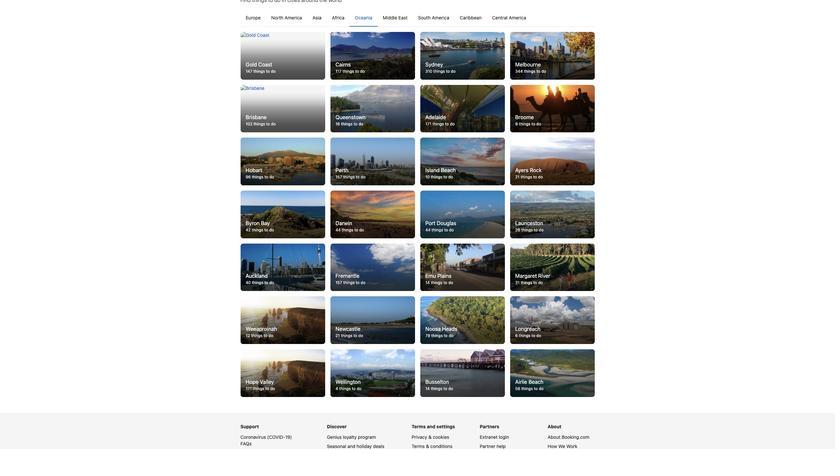 Task type: describe. For each thing, give the bounding box(es) containing it.
about booking.com link
[[548, 434, 590, 440]]

beach for airlie beach
[[529, 379, 544, 385]]

about booking.com
[[548, 434, 590, 440]]

faqs
[[241, 441, 252, 447]]

island beach 10 things to do
[[426, 167, 456, 180]]

things inside "noosa heads 79 things to do"
[[432, 333, 443, 338]]

coast
[[259, 62, 272, 67]]

things inside byron bay 42 things to do
[[252, 228, 264, 233]]

12
[[246, 333, 250, 338]]

things inside hobart 96 things to do
[[252, 175, 264, 180]]

central
[[493, 15, 508, 20]]

emu plains 14 things to do
[[426, 273, 454, 285]]

byron bay 42 things to do
[[246, 220, 274, 233]]

broome
[[516, 114, 534, 120]]

margaret river image
[[511, 244, 595, 291]]

things inside darwin 44 things to do
[[342, 228, 354, 233]]

settings
[[437, 424, 455, 429]]

heads
[[443, 326, 458, 332]]

things inside island beach 10 things to do
[[431, 175, 443, 180]]

do inside newcastle 21 things to do
[[359, 333, 363, 338]]

things inside longreach 6 things to do
[[519, 333, 531, 338]]

byron
[[246, 220, 260, 226]]

6
[[516, 333, 518, 338]]

and for settings
[[427, 424, 436, 429]]

conditions
[[431, 444, 453, 449]]

coronavirus (covid-19) faqs
[[241, 434, 292, 447]]

privacy & cookies link
[[412, 434, 450, 440]]

brisbane image
[[241, 85, 325, 133]]

do inside weeaproinah 12 things to do
[[269, 333, 274, 338]]

things inside gold coast 147 things to do
[[254, 69, 265, 74]]

port douglas image
[[421, 191, 505, 238]]

melbourne 344 things to do
[[516, 62, 547, 74]]

deals
[[373, 444, 385, 449]]

oceania
[[355, 15, 373, 20]]

we
[[559, 444, 566, 449]]

to inside margaret river 31 things to do
[[534, 280, 538, 285]]

adelaide image
[[421, 85, 505, 133]]

partner help link
[[480, 444, 506, 449]]

do inside broome 9 things to do
[[537, 122, 542, 127]]

hope valley image
[[241, 350, 325, 397]]

discover
[[327, 424, 347, 429]]

do inside perth 157 things to do
[[361, 175, 366, 180]]

darwin
[[336, 220, 352, 226]]

how we work link
[[548, 444, 578, 449]]

14 inside emu plains 14 things to do
[[426, 280, 430, 285]]

perth
[[336, 167, 349, 173]]

gold
[[246, 62, 257, 67]]

to inside island beach 10 things to do
[[444, 175, 448, 180]]

to inside longreach 6 things to do
[[532, 333, 536, 338]]

beach for island beach
[[441, 167, 456, 173]]

to inside port douglas 44 things to do
[[445, 228, 448, 233]]

terms for terms & conditions
[[412, 444, 425, 449]]

genius
[[327, 434, 342, 440]]

cookies
[[433, 434, 450, 440]]

fremantle 157 things to do
[[336, 273, 366, 285]]

44 inside darwin 44 things to do
[[336, 228, 341, 233]]

perth 157 things to do
[[336, 167, 366, 180]]

to inside wellington 4 things to do
[[352, 386, 356, 391]]

cairns 117 things to do
[[336, 62, 365, 74]]

wellington image
[[331, 350, 415, 397]]

things inside margaret river 31 things to do
[[521, 280, 533, 285]]

10
[[426, 175, 430, 180]]

auckland
[[246, 273, 268, 279]]

do inside emu plains 14 things to do
[[449, 280, 454, 285]]

central america button
[[487, 9, 532, 26]]

gold coast image
[[241, 32, 325, 80]]

do inside auckland 40 things to do
[[270, 280, 274, 285]]

to inside melbourne 344 things to do
[[537, 69, 541, 74]]

brisbane 102 things to do
[[246, 114, 276, 127]]

& for terms
[[426, 444, 430, 449]]

douglas
[[437, 220, 457, 226]]

south america
[[418, 15, 450, 20]]

117
[[336, 69, 342, 74]]

to inside byron bay 42 things to do
[[265, 228, 268, 233]]

middle
[[383, 15, 398, 20]]

seasonal and holiday deals
[[327, 444, 385, 449]]

to inside ayers rock 21 things to do
[[534, 175, 537, 180]]

to inside emu plains 14 things to do
[[444, 280, 448, 285]]

darwin 44 things to do
[[336, 220, 364, 233]]

emu plains image
[[421, 244, 505, 291]]

europe
[[246, 15, 261, 20]]

loyalty
[[343, 434, 357, 440]]

south america button
[[413, 9, 455, 26]]

longreach
[[516, 326, 541, 332]]

do inside the launceston 26 things to do
[[539, 228, 544, 233]]

newcastle
[[336, 326, 361, 332]]

noosa heads 79 things to do
[[426, 326, 458, 338]]

things inside perth 157 things to do
[[344, 175, 355, 180]]

4
[[336, 386, 338, 391]]

weeaproinah 12 things to do
[[246, 326, 277, 338]]

hobart
[[246, 167, 262, 173]]

america for north america
[[285, 15, 302, 20]]

asia button
[[308, 9, 327, 26]]

to inside darwin 44 things to do
[[355, 228, 358, 233]]

partners
[[480, 424, 500, 429]]

do inside busselton 14 things to do
[[449, 386, 454, 391]]

do inside sydney 310 things to do
[[451, 69, 456, 74]]

things inside cairns 117 things to do
[[343, 69, 354, 74]]

work
[[567, 444, 578, 449]]

to inside perth 157 things to do
[[356, 175, 360, 180]]

wellington
[[336, 379, 361, 385]]

31
[[516, 280, 520, 285]]

holiday
[[357, 444, 372, 449]]

to inside newcastle 21 things to do
[[354, 333, 358, 338]]

hobart image
[[241, 138, 325, 186]]

ayers rock 21 things to do
[[516, 167, 543, 180]]

extranet
[[480, 434, 498, 440]]

broome 9 things to do
[[516, 114, 542, 127]]

oceania button
[[350, 9, 378, 26]]

tab list containing europe
[[241, 9, 595, 27]]

melbourne
[[516, 62, 541, 67]]

middle east
[[383, 15, 408, 20]]

hobart 96 things to do
[[246, 167, 274, 180]]

to inside broome 9 things to do
[[532, 122, 536, 127]]

emu
[[426, 273, 436, 279]]

to inside the adelaide 171 things to do
[[445, 122, 449, 127]]

privacy
[[412, 434, 428, 440]]

island
[[426, 167, 440, 173]]

program
[[358, 434, 376, 440]]

north america
[[271, 15, 302, 20]]

caribbean
[[460, 15, 482, 20]]

things inside weeaproinah 12 things to do
[[251, 333, 263, 338]]

seasonal and holiday deals link
[[327, 444, 385, 449]]

things inside airlie beach 56 things to do
[[522, 386, 533, 391]]

(covid-
[[267, 434, 286, 440]]

africa button
[[327, 9, 350, 26]]

to inside auckland 40 things to do
[[265, 280, 268, 285]]

40
[[246, 280, 251, 285]]

do inside fremantle 157 things to do
[[361, 280, 366, 285]]

plains
[[438, 273, 452, 279]]

do inside hobart 96 things to do
[[270, 175, 274, 180]]

about for about booking.com
[[548, 434, 561, 440]]

port
[[426, 220, 436, 226]]

darwin image
[[331, 191, 415, 238]]



Task type: vqa. For each thing, say whether or not it's contained in the screenshot.


Task type: locate. For each thing, give the bounding box(es) containing it.
to inside busselton 14 things to do
[[444, 386, 448, 391]]

africa
[[332, 15, 345, 20]]

beach right island
[[441, 167, 456, 173]]

1 vertical spatial 21
[[336, 333, 340, 338]]

0 vertical spatial about
[[548, 424, 562, 429]]

things down melbourne
[[524, 69, 536, 74]]

1 vertical spatial about
[[548, 434, 561, 440]]

things down wellington
[[340, 386, 351, 391]]

things inside newcastle 21 things to do
[[341, 333, 353, 338]]

things down port at right
[[432, 228, 444, 233]]

1 america from the left
[[285, 15, 302, 20]]

44 down darwin
[[336, 228, 341, 233]]

things inside wellington 4 things to do
[[340, 386, 351, 391]]

things down perth
[[344, 175, 355, 180]]

to inside hope valley 171 things to do
[[266, 386, 269, 391]]

171 down hope
[[246, 386, 252, 391]]

0 vertical spatial terms
[[412, 424, 426, 429]]

things down broome
[[519, 122, 531, 127]]

adelaide 171 things to do
[[426, 114, 455, 127]]

middle east button
[[378, 9, 413, 26]]

0 horizontal spatial 171
[[246, 386, 252, 391]]

bay
[[261, 220, 270, 226]]

sydney
[[426, 62, 443, 67]]

margaret
[[516, 273, 537, 279]]

do inside margaret river 31 things to do
[[539, 280, 543, 285]]

to inside queenstown 16 things to do
[[354, 122, 358, 127]]

ayers
[[516, 167, 529, 173]]

things down ayers
[[521, 175, 533, 180]]

things down newcastle
[[341, 333, 353, 338]]

things inside the launceston 26 things to do
[[522, 228, 533, 233]]

and up 'privacy & cookies' 'link'
[[427, 424, 436, 429]]

19)
[[285, 434, 292, 440]]

things inside port douglas 44 things to do
[[432, 228, 444, 233]]

21 down newcastle
[[336, 333, 340, 338]]

sydney image
[[421, 32, 505, 80]]

9
[[516, 122, 518, 127]]

14 inside busselton 14 things to do
[[426, 386, 430, 391]]

river
[[539, 273, 551, 279]]

north america button
[[266, 9, 308, 26]]

things down hope
[[253, 386, 265, 391]]

beach inside airlie beach 56 things to do
[[529, 379, 544, 385]]

1 horizontal spatial and
[[427, 424, 436, 429]]

beach
[[441, 167, 456, 173], [529, 379, 544, 385]]

things down the fremantle
[[344, 280, 355, 285]]

things down margaret
[[521, 280, 533, 285]]

beach inside island beach 10 things to do
[[441, 167, 456, 173]]

21 inside ayers rock 21 things to do
[[516, 175, 520, 180]]

things inside melbourne 344 things to do
[[524, 69, 536, 74]]

sydney 310 things to do
[[426, 62, 456, 74]]

america right south
[[432, 15, 450, 20]]

beach right airlie
[[529, 379, 544, 385]]

0 horizontal spatial and
[[348, 444, 356, 449]]

launceston image
[[511, 191, 595, 238]]

do inside island beach 10 things to do
[[449, 175, 454, 180]]

171 down 'adelaide'
[[426, 122, 432, 127]]

things down "sydney"
[[434, 69, 445, 74]]

queenstown
[[336, 114, 366, 120]]

& down 'privacy & cookies' 'link'
[[426, 444, 430, 449]]

0 vertical spatial beach
[[441, 167, 456, 173]]

cairns image
[[331, 32, 415, 80]]

fremantle image
[[331, 244, 415, 291]]

1 horizontal spatial america
[[432, 15, 450, 20]]

1 vertical spatial and
[[348, 444, 356, 449]]

do inside cairns 117 things to do
[[360, 69, 365, 74]]

things down cairns
[[343, 69, 354, 74]]

to inside fremantle 157 things to do
[[356, 280, 360, 285]]

0 vertical spatial 171
[[426, 122, 432, 127]]

1 vertical spatial &
[[426, 444, 430, 449]]

seasonal
[[327, 444, 347, 449]]

to inside brisbane 102 things to do
[[266, 122, 270, 127]]

157 for fremantle
[[336, 280, 342, 285]]

344
[[516, 69, 523, 74]]

3 america from the left
[[509, 15, 527, 20]]

things down byron
[[252, 228, 264, 233]]

island beach image
[[421, 138, 505, 186]]

& for privacy
[[429, 434, 432, 440]]

do inside byron bay 42 things to do
[[269, 228, 274, 233]]

do inside airlie beach 56 things to do
[[539, 386, 544, 391]]

weeaproinah
[[246, 326, 277, 332]]

things down coast
[[254, 69, 265, 74]]

171 inside the adelaide 171 things to do
[[426, 122, 432, 127]]

things inside queenstown 16 things to do
[[341, 122, 353, 127]]

busselton image
[[421, 350, 505, 397]]

login
[[499, 434, 510, 440]]

2 terms from the top
[[412, 444, 425, 449]]

1 horizontal spatial beach
[[529, 379, 544, 385]]

auckland image
[[241, 244, 325, 291]]

things inside emu plains 14 things to do
[[431, 280, 443, 285]]

airlie beach 56 things to do
[[516, 379, 544, 391]]

things down 'noosa'
[[432, 333, 443, 338]]

america for central america
[[509, 15, 527, 20]]

to inside cairns 117 things to do
[[356, 69, 359, 74]]

america right central
[[509, 15, 527, 20]]

to inside the launceston 26 things to do
[[534, 228, 538, 233]]

fremantle
[[336, 273, 360, 279]]

1 vertical spatial 171
[[246, 386, 252, 391]]

things down island
[[431, 175, 443, 180]]

noosa heads image
[[421, 297, 505, 344]]

1 horizontal spatial 44
[[426, 228, 431, 233]]

broome image
[[511, 85, 595, 133]]

79
[[426, 333, 431, 338]]

about up how
[[548, 434, 561, 440]]

157 inside fremantle 157 things to do
[[336, 280, 342, 285]]

2 horizontal spatial america
[[509, 15, 527, 20]]

44
[[336, 228, 341, 233], [426, 228, 431, 233]]

things down darwin
[[342, 228, 354, 233]]

2 44 from the left
[[426, 228, 431, 233]]

1 44 from the left
[[336, 228, 341, 233]]

310
[[426, 69, 433, 74]]

do inside longreach 6 things to do
[[537, 333, 542, 338]]

america for south america
[[432, 15, 450, 20]]

171
[[426, 122, 432, 127], [246, 386, 252, 391]]

about
[[548, 424, 562, 429], [548, 434, 561, 440]]

terms
[[412, 424, 426, 429], [412, 444, 425, 449]]

america right the north
[[285, 15, 302, 20]]

44 down port at right
[[426, 228, 431, 233]]

2 157 from the top
[[336, 280, 342, 285]]

things down brisbane
[[254, 122, 265, 127]]

things down the auckland
[[252, 280, 264, 285]]

busselton
[[426, 379, 449, 385]]

0 horizontal spatial beach
[[441, 167, 456, 173]]

things down longreach
[[519, 333, 531, 338]]

port douglas 44 things to do
[[426, 220, 457, 233]]

things down "busselton"
[[431, 386, 443, 391]]

1 about from the top
[[548, 424, 562, 429]]

& up "terms & conditions"
[[429, 434, 432, 440]]

things down 'weeaproinah'
[[251, 333, 263, 338]]

perth image
[[331, 138, 415, 186]]

to inside hobart 96 things to do
[[265, 175, 268, 180]]

do inside the adelaide 171 things to do
[[450, 122, 455, 127]]

do inside brisbane 102 things to do
[[271, 122, 276, 127]]

0 vertical spatial 14
[[426, 280, 430, 285]]

asia
[[313, 15, 322, 20]]

and down genius loyalty program link
[[348, 444, 356, 449]]

1 vertical spatial 157
[[336, 280, 342, 285]]

weeaproinah image
[[241, 297, 325, 344]]

things inside hope valley 171 things to do
[[253, 386, 265, 391]]

1 vertical spatial terms
[[412, 444, 425, 449]]

things inside busselton 14 things to do
[[431, 386, 443, 391]]

44 inside port douglas 44 things to do
[[426, 228, 431, 233]]

0 horizontal spatial america
[[285, 15, 302, 20]]

wellington 4 things to do
[[336, 379, 362, 391]]

157 for perth
[[336, 175, 342, 180]]

14 down emu
[[426, 280, 430, 285]]

21 down ayers
[[516, 175, 520, 180]]

ayers rock image
[[511, 138, 595, 186]]

do inside melbourne 344 things to do
[[542, 69, 547, 74]]

do inside queenstown 16 things to do
[[359, 122, 364, 127]]

things inside fremantle 157 things to do
[[344, 280, 355, 285]]

noosa
[[426, 326, 441, 332]]

157 inside perth 157 things to do
[[336, 175, 342, 180]]

things inside broome 9 things to do
[[519, 122, 531, 127]]

hope
[[246, 379, 259, 385]]

things inside the adelaide 171 things to do
[[433, 122, 444, 127]]

things
[[254, 69, 265, 74], [343, 69, 354, 74], [434, 69, 445, 74], [524, 69, 536, 74], [254, 122, 265, 127], [341, 122, 353, 127], [433, 122, 444, 127], [519, 122, 531, 127], [252, 175, 264, 180], [344, 175, 355, 180], [431, 175, 443, 180], [521, 175, 533, 180], [252, 228, 264, 233], [342, 228, 354, 233], [432, 228, 444, 233], [522, 228, 533, 233], [252, 280, 264, 285], [344, 280, 355, 285], [431, 280, 443, 285], [521, 280, 533, 285], [251, 333, 263, 338], [341, 333, 353, 338], [432, 333, 443, 338], [519, 333, 531, 338], [253, 386, 265, 391], [340, 386, 351, 391], [431, 386, 443, 391], [522, 386, 533, 391]]

0 vertical spatial and
[[427, 424, 436, 429]]

things inside sydney 310 things to do
[[434, 69, 445, 74]]

157 down perth
[[336, 175, 342, 180]]

1 horizontal spatial 21
[[516, 175, 520, 180]]

central america
[[493, 15, 527, 20]]

launceston 26 things to do
[[516, 220, 544, 233]]

terms for terms and settings
[[412, 424, 426, 429]]

things down airlie
[[522, 386, 533, 391]]

to inside gold coast 147 things to do
[[266, 69, 270, 74]]

0 vertical spatial 157
[[336, 175, 342, 180]]

things inside ayers rock 21 things to do
[[521, 175, 533, 180]]

genius loyalty program
[[327, 434, 376, 440]]

terms down privacy
[[412, 444, 425, 449]]

to inside "noosa heads 79 things to do"
[[444, 333, 448, 338]]

longreach image
[[511, 297, 595, 344]]

2 14 from the top
[[426, 386, 430, 391]]

about for about
[[548, 424, 562, 429]]

things inside brisbane 102 things to do
[[254, 122, 265, 127]]

102
[[246, 122, 253, 127]]

0 vertical spatial 21
[[516, 175, 520, 180]]

things down launceston
[[522, 228, 533, 233]]

56
[[516, 386, 521, 391]]

to inside airlie beach 56 things to do
[[534, 386, 538, 391]]

0 horizontal spatial 21
[[336, 333, 340, 338]]

1 terms from the top
[[412, 424, 426, 429]]

do inside ayers rock 21 things to do
[[539, 175, 543, 180]]

to inside weeaproinah 12 things to do
[[264, 333, 268, 338]]

1 157 from the top
[[336, 175, 342, 180]]

east
[[399, 15, 408, 20]]

terms & conditions
[[412, 444, 453, 449]]

how we work
[[548, 444, 578, 449]]

longreach 6 things to do
[[516, 326, 542, 338]]

newcastle image
[[331, 297, 415, 344]]

16
[[336, 122, 340, 127]]

brisbane
[[246, 114, 267, 120]]

things down hobart
[[252, 175, 264, 180]]

do inside wellington 4 things to do
[[357, 386, 362, 391]]

157
[[336, 175, 342, 180], [336, 280, 342, 285]]

europe button
[[241, 9, 266, 26]]

14 down "busselton"
[[426, 386, 430, 391]]

do inside hope valley 171 things to do
[[270, 386, 275, 391]]

coronavirus
[[241, 434, 266, 440]]

about up about booking.com
[[548, 424, 562, 429]]

do inside darwin 44 things to do
[[360, 228, 364, 233]]

2 america from the left
[[432, 15, 450, 20]]

things down 'adelaide'
[[433, 122, 444, 127]]

busselton 14 things to do
[[426, 379, 454, 391]]

auckland 40 things to do
[[246, 273, 274, 285]]

2 about from the top
[[548, 434, 561, 440]]

things inside auckland 40 things to do
[[252, 280, 264, 285]]

byron bay image
[[241, 191, 325, 238]]

extranet login
[[480, 434, 510, 440]]

147
[[246, 69, 253, 74]]

0 horizontal spatial 44
[[336, 228, 341, 233]]

96
[[246, 175, 251, 180]]

do
[[271, 69, 276, 74], [360, 69, 365, 74], [451, 69, 456, 74], [542, 69, 547, 74], [271, 122, 276, 127], [359, 122, 364, 127], [450, 122, 455, 127], [537, 122, 542, 127], [270, 175, 274, 180], [361, 175, 366, 180], [449, 175, 454, 180], [539, 175, 543, 180], [269, 228, 274, 233], [360, 228, 364, 233], [450, 228, 454, 233], [539, 228, 544, 233], [270, 280, 274, 285], [361, 280, 366, 285], [449, 280, 454, 285], [539, 280, 543, 285], [269, 333, 274, 338], [359, 333, 363, 338], [449, 333, 454, 338], [537, 333, 542, 338], [270, 386, 275, 391], [357, 386, 362, 391], [449, 386, 454, 391], [539, 386, 544, 391]]

queenstown image
[[331, 85, 415, 133]]

terms and settings
[[412, 424, 455, 429]]

1 14 from the top
[[426, 280, 430, 285]]

terms & conditions link
[[412, 444, 453, 449]]

1 vertical spatial beach
[[529, 379, 544, 385]]

privacy & cookies
[[412, 434, 450, 440]]

things down emu
[[431, 280, 443, 285]]

to inside sydney 310 things to do
[[446, 69, 450, 74]]

and for holiday
[[348, 444, 356, 449]]

terms up privacy
[[412, 424, 426, 429]]

21 inside newcastle 21 things to do
[[336, 333, 340, 338]]

rock
[[530, 167, 542, 173]]

0 vertical spatial &
[[429, 434, 432, 440]]

1 vertical spatial 14
[[426, 386, 430, 391]]

tab list
[[241, 9, 595, 27]]

26
[[516, 228, 521, 233]]

caribbean button
[[455, 9, 487, 26]]

newcastle 21 things to do
[[336, 326, 363, 338]]

do inside port douglas 44 things to do
[[450, 228, 454, 233]]

do inside gold coast 147 things to do
[[271, 69, 276, 74]]

1 horizontal spatial 171
[[426, 122, 432, 127]]

margaret river 31 things to do
[[516, 273, 551, 285]]

airlie beach image
[[511, 350, 595, 397]]

do inside "noosa heads 79 things to do"
[[449, 333, 454, 338]]

melbourne image
[[511, 32, 595, 80]]

157 down the fremantle
[[336, 280, 342, 285]]

171 inside hope valley 171 things to do
[[246, 386, 252, 391]]

things down "queenstown"
[[341, 122, 353, 127]]



